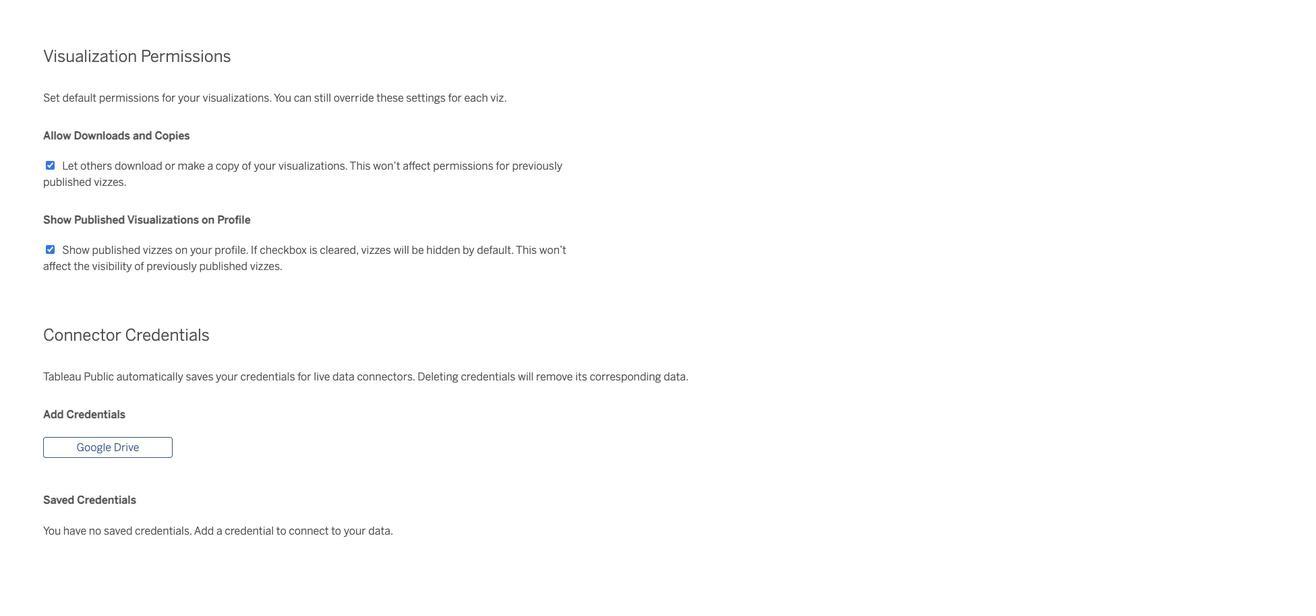 Task type: describe. For each thing, give the bounding box(es) containing it.
connector
[[43, 326, 121, 345]]

connector credentials
[[43, 326, 210, 345]]

set default permissions for your visualizations. you can still override these settings for each viz.
[[43, 91, 507, 104]]

download
[[115, 160, 162, 172]]

Let others download or make a copy of your visualizations. This won't affect permissions for previously published vizzes. checkbox
[[46, 161, 55, 170]]

visualizations
[[127, 214, 199, 226]]

each
[[464, 91, 488, 104]]

have
[[63, 525, 86, 538]]

1 horizontal spatial published
[[92, 244, 140, 257]]

credential
[[225, 525, 274, 538]]

deleting
[[418, 371, 458, 384]]

this inside let others download or make a copy of your visualizations. this won't affect permissions for previously published vizzes.
[[350, 160, 371, 172]]

live
[[314, 371, 330, 384]]

these
[[376, 91, 404, 104]]

won't inside show published vizzes on your profile. if checkbox is cleared, vizzes will be hidden by default. this won't affect the visibility of previously published vizzes.
[[539, 244, 566, 257]]

if
[[251, 244, 257, 257]]

show for published
[[43, 214, 71, 226]]

viz.
[[490, 91, 507, 104]]

credentials for add credentials
[[66, 409, 126, 421]]

visibility
[[92, 260, 132, 273]]

1 horizontal spatial data.
[[664, 371, 689, 384]]

can
[[294, 91, 312, 104]]

google drive button
[[43, 438, 173, 459]]

saved
[[104, 525, 132, 538]]

1 credentials from the left
[[240, 371, 295, 384]]

cleared,
[[320, 244, 359, 257]]

visualization permissions
[[43, 46, 231, 66]]

its
[[575, 371, 587, 384]]

visualizations. inside let others download or make a copy of your visualizations. this won't affect permissions for previously published vizzes.
[[278, 160, 348, 172]]

let others download or make a copy of your visualizations. this won't affect permissions for previously published vizzes.
[[43, 160, 562, 189]]

for inside let others download or make a copy of your visualizations. this won't affect permissions for previously published vizzes.
[[496, 160, 510, 172]]

saves
[[186, 371, 213, 384]]

settings
[[406, 91, 446, 104]]

data
[[332, 371, 355, 384]]

connect
[[289, 525, 329, 538]]

2 to from the left
[[331, 525, 341, 538]]

credentials for saved credentials
[[77, 495, 136, 507]]

0 vertical spatial add
[[43, 409, 64, 421]]

2 horizontal spatial published
[[199, 260, 247, 273]]

profile.
[[215, 244, 248, 257]]

Show published vizzes on your profile. If checkbox is cleared, vizzes will be hidden by default. This won't affect the visibility of previously published vizzes. checkbox
[[46, 245, 55, 254]]

add credentials
[[43, 409, 126, 421]]

won't inside let others download or make a copy of your visualizations. this won't affect permissions for previously published vizzes.
[[373, 160, 400, 172]]

previously inside show published vizzes on your profile. if checkbox is cleared, vizzes will be hidden by default. this won't affect the visibility of previously published vizzes.
[[146, 260, 197, 273]]

google drive
[[77, 442, 139, 455]]

permissions inside let others download or make a copy of your visualizations. this won't affect permissions for previously published vizzes.
[[433, 160, 493, 172]]

your right the connect
[[344, 525, 366, 538]]

others
[[80, 160, 112, 172]]

you have no saved credentials. add a credential to connect to your data.
[[43, 525, 393, 538]]



Task type: vqa. For each thing, say whether or not it's contained in the screenshot.
published to the middle
yes



Task type: locate. For each thing, give the bounding box(es) containing it.
your left profile.
[[190, 244, 212, 257]]

1 vertical spatial a
[[216, 525, 222, 538]]

affect inside show published vizzes on your profile. if checkbox is cleared, vizzes will be hidden by default. this won't affect the visibility of previously published vizzes.
[[43, 260, 71, 273]]

vizzes. down others
[[94, 176, 127, 189]]

tableau
[[43, 371, 81, 384]]

of right copy
[[242, 160, 251, 172]]

show published vizzes on your profile. if checkbox is cleared, vizzes will be hidden by default. this won't affect the visibility of previously published vizzes.
[[43, 244, 566, 273]]

1 vertical spatial of
[[134, 260, 144, 273]]

your inside let others download or make a copy of your visualizations. this won't affect permissions for previously published vizzes.
[[254, 160, 276, 172]]

1 horizontal spatial won't
[[539, 244, 566, 257]]

a left copy
[[207, 160, 213, 172]]

1 vertical spatial data.
[[368, 525, 393, 538]]

1 horizontal spatial this
[[516, 244, 537, 257]]

override
[[334, 91, 374, 104]]

0 vertical spatial a
[[207, 160, 213, 172]]

2 vizzes from the left
[[361, 244, 391, 257]]

published down profile.
[[199, 260, 247, 273]]

1 vertical spatial permissions
[[433, 160, 493, 172]]

will left remove
[[518, 371, 534, 384]]

affect inside let others download or make a copy of your visualizations. this won't affect permissions for previously published vizzes.
[[403, 160, 431, 172]]

2 credentials from the left
[[461, 371, 515, 384]]

credentials
[[125, 326, 210, 345], [66, 409, 126, 421], [77, 495, 136, 507]]

your for visualizations.
[[178, 91, 200, 104]]

1 vizzes from the left
[[143, 244, 173, 257]]

credentials up automatically
[[125, 326, 210, 345]]

vizzes.
[[94, 176, 127, 189], [250, 260, 283, 273]]

1 vertical spatial published
[[92, 244, 140, 257]]

allow
[[43, 129, 71, 142]]

on for visualizations
[[202, 214, 215, 226]]

copy
[[216, 160, 239, 172]]

add right credentials.
[[194, 525, 214, 538]]

on for vizzes
[[175, 244, 188, 257]]

1 vertical spatial visualizations.
[[278, 160, 348, 172]]

credentials up saved
[[77, 495, 136, 507]]

1 vertical spatial add
[[194, 525, 214, 538]]

previously
[[512, 160, 562, 172], [146, 260, 197, 273]]

0 vertical spatial will
[[393, 244, 409, 257]]

and
[[133, 129, 152, 142]]

be
[[412, 244, 424, 257]]

1 horizontal spatial on
[[202, 214, 215, 226]]

1 horizontal spatial permissions
[[433, 160, 493, 172]]

for
[[162, 91, 176, 104], [448, 91, 462, 104], [496, 160, 510, 172], [297, 371, 311, 384]]

0 horizontal spatial credentials
[[240, 371, 295, 384]]

downloads
[[74, 129, 130, 142]]

1 horizontal spatial visualizations.
[[278, 160, 348, 172]]

0 horizontal spatial won't
[[373, 160, 400, 172]]

2 vertical spatial credentials
[[77, 495, 136, 507]]

show published visualizations on profile
[[43, 214, 251, 226]]

0 horizontal spatial vizzes.
[[94, 176, 127, 189]]

1 vertical spatial affect
[[43, 260, 71, 273]]

vizzes. inside let others download or make a copy of your visualizations. this won't affect permissions for previously published vizzes.
[[94, 176, 127, 189]]

default
[[62, 91, 97, 104]]

google
[[77, 442, 111, 455]]

credentials
[[240, 371, 295, 384], [461, 371, 515, 384]]

on down visualizations
[[175, 244, 188, 257]]

of inside show published vizzes on your profile. if checkbox is cleared, vizzes will be hidden by default. this won't affect the visibility of previously published vizzes.
[[134, 260, 144, 273]]

published
[[43, 176, 91, 189], [92, 244, 140, 257], [199, 260, 247, 273]]

1 horizontal spatial add
[[194, 525, 214, 538]]

0 horizontal spatial published
[[43, 176, 91, 189]]

1 vertical spatial vizzes.
[[250, 260, 283, 273]]

set
[[43, 91, 60, 104]]

1 horizontal spatial vizzes
[[361, 244, 391, 257]]

1 vertical spatial won't
[[539, 244, 566, 257]]

0 horizontal spatial a
[[207, 160, 213, 172]]

0 vertical spatial affect
[[403, 160, 431, 172]]

on left profile
[[202, 214, 215, 226]]

won't
[[373, 160, 400, 172], [539, 244, 566, 257]]

visualizations.
[[203, 91, 272, 104], [278, 160, 348, 172]]

you left have
[[43, 525, 61, 538]]

to right the connect
[[331, 525, 341, 538]]

0 vertical spatial show
[[43, 214, 71, 226]]

1 horizontal spatial a
[[216, 525, 222, 538]]

1 to from the left
[[276, 525, 286, 538]]

credentials right deleting
[[461, 371, 515, 384]]

1 vertical spatial previously
[[146, 260, 197, 273]]

credentials left live
[[240, 371, 295, 384]]

still
[[314, 91, 331, 104]]

vizzes
[[143, 244, 173, 257], [361, 244, 391, 257]]

1 vertical spatial show
[[62, 244, 90, 257]]

vizzes right cleared,
[[361, 244, 391, 257]]

0 horizontal spatial of
[[134, 260, 144, 273]]

of
[[242, 160, 251, 172], [134, 260, 144, 273]]

0 horizontal spatial you
[[43, 525, 61, 538]]

0 horizontal spatial visualizations.
[[203, 91, 272, 104]]

0 vertical spatial of
[[242, 160, 251, 172]]

this
[[350, 160, 371, 172], [516, 244, 537, 257]]

2 vertical spatial published
[[199, 260, 247, 273]]

1 vertical spatial credentials
[[66, 409, 126, 421]]

hidden
[[426, 244, 460, 257]]

public
[[84, 371, 114, 384]]

1 horizontal spatial to
[[331, 525, 341, 538]]

1 vertical spatial on
[[175, 244, 188, 257]]

your right copy
[[254, 160, 276, 172]]

data.
[[664, 371, 689, 384], [368, 525, 393, 538]]

0 vertical spatial credentials
[[125, 326, 210, 345]]

automatically
[[116, 371, 183, 384]]

credentials up google
[[66, 409, 126, 421]]

copies
[[155, 129, 190, 142]]

show inside show published vizzes on your profile. if checkbox is cleared, vizzes will be hidden by default. this won't affect the visibility of previously published vizzes.
[[62, 244, 90, 257]]

a left credential
[[216, 525, 222, 538]]

published down the let
[[43, 176, 91, 189]]

0 horizontal spatial to
[[276, 525, 286, 538]]

0 horizontal spatial permissions
[[99, 91, 159, 104]]

you left can
[[274, 91, 291, 104]]

0 horizontal spatial will
[[393, 244, 409, 257]]

0 horizontal spatial add
[[43, 409, 64, 421]]

add down 'tableau'
[[43, 409, 64, 421]]

or
[[165, 160, 175, 172]]

corresponding
[[590, 371, 661, 384]]

0 horizontal spatial data.
[[368, 525, 393, 538]]

0 vertical spatial you
[[274, 91, 291, 104]]

0 horizontal spatial previously
[[146, 260, 197, 273]]

allow downloads and copies
[[43, 129, 190, 142]]

a inside let others download or make a copy of your visualizations. this won't affect permissions for previously published vizzes.
[[207, 160, 213, 172]]

to
[[276, 525, 286, 538], [331, 525, 341, 538]]

a
[[207, 160, 213, 172], [216, 525, 222, 538]]

visualization
[[43, 46, 137, 66]]

checkbox
[[260, 244, 307, 257]]

your for profile.
[[190, 244, 212, 257]]

of right visibility
[[134, 260, 144, 273]]

published up visibility
[[92, 244, 140, 257]]

connectors.
[[357, 371, 415, 384]]

1 horizontal spatial of
[[242, 160, 251, 172]]

will left be
[[393, 244, 409, 257]]

0 horizontal spatial on
[[175, 244, 188, 257]]

0 vertical spatial published
[[43, 176, 91, 189]]

show for published
[[62, 244, 90, 257]]

saved credentials
[[43, 495, 136, 507]]

0 vertical spatial permissions
[[99, 91, 159, 104]]

profile
[[217, 214, 251, 226]]

show up the
[[62, 244, 90, 257]]

vizzes down visualizations
[[143, 244, 173, 257]]

tableau public automatically saves your credentials for live data connectors. deleting credentials will remove its corresponding data.
[[43, 371, 689, 384]]

let
[[62, 160, 78, 172]]

1 vertical spatial will
[[518, 371, 534, 384]]

your right saves
[[216, 371, 238, 384]]

this inside show published vizzes on your profile. if checkbox is cleared, vizzes will be hidden by default. this won't affect the visibility of previously published vizzes.
[[516, 244, 537, 257]]

vizzes. down if
[[250, 260, 283, 273]]

0 horizontal spatial this
[[350, 160, 371, 172]]

of inside let others download or make a copy of your visualizations. this won't affect permissions for previously published vizzes.
[[242, 160, 251, 172]]

no
[[89, 525, 101, 538]]

saved
[[43, 495, 74, 507]]

make
[[178, 160, 205, 172]]

remove
[[536, 371, 573, 384]]

vizzes. inside show published vizzes on your profile. if checkbox is cleared, vizzes will be hidden by default. this won't affect the visibility of previously published vizzes.
[[250, 260, 283, 273]]

add
[[43, 409, 64, 421], [194, 525, 214, 538]]

0 vertical spatial won't
[[373, 160, 400, 172]]

permissions
[[99, 91, 159, 104], [433, 160, 493, 172]]

drive
[[114, 442, 139, 455]]

your inside show published vizzes on your profile. if checkbox is cleared, vizzes will be hidden by default. this won't affect the visibility of previously published vizzes.
[[190, 244, 212, 257]]

1 horizontal spatial vizzes.
[[250, 260, 283, 273]]

is
[[309, 244, 317, 257]]

previously inside let others download or make a copy of your visualizations. this won't affect permissions for previously published vizzes.
[[512, 160, 562, 172]]

credentials.
[[135, 525, 192, 538]]

on inside show published vizzes on your profile. if checkbox is cleared, vizzes will be hidden by default. this won't affect the visibility of previously published vizzes.
[[175, 244, 188, 257]]

default.
[[477, 244, 514, 257]]

1 horizontal spatial affect
[[403, 160, 431, 172]]

1 vertical spatial this
[[516, 244, 537, 257]]

your up copies in the top left of the page
[[178, 91, 200, 104]]

published
[[74, 214, 125, 226]]

0 horizontal spatial affect
[[43, 260, 71, 273]]

affect
[[403, 160, 431, 172], [43, 260, 71, 273]]

will
[[393, 244, 409, 257], [518, 371, 534, 384]]

0 vertical spatial vizzes.
[[94, 176, 127, 189]]

the
[[74, 260, 90, 273]]

show
[[43, 214, 71, 226], [62, 244, 90, 257]]

0 vertical spatial previously
[[512, 160, 562, 172]]

1 vertical spatial you
[[43, 525, 61, 538]]

to left the connect
[[276, 525, 286, 538]]

1 horizontal spatial you
[[274, 91, 291, 104]]

will inside show published vizzes on your profile. if checkbox is cleared, vizzes will be hidden by default. this won't affect the visibility of previously published vizzes.
[[393, 244, 409, 257]]

1 horizontal spatial previously
[[512, 160, 562, 172]]

0 vertical spatial data.
[[664, 371, 689, 384]]

0 vertical spatial on
[[202, 214, 215, 226]]

1 horizontal spatial credentials
[[461, 371, 515, 384]]

0 vertical spatial visualizations.
[[203, 91, 272, 104]]

published inside let others download or make a copy of your visualizations. this won't affect permissions for previously published vizzes.
[[43, 176, 91, 189]]

0 vertical spatial this
[[350, 160, 371, 172]]

by
[[463, 244, 474, 257]]

permissions
[[141, 46, 231, 66]]

on
[[202, 214, 215, 226], [175, 244, 188, 257]]

credentials for connector credentials
[[125, 326, 210, 345]]

0 horizontal spatial vizzes
[[143, 244, 173, 257]]

your
[[178, 91, 200, 104], [254, 160, 276, 172], [190, 244, 212, 257], [216, 371, 238, 384], [344, 525, 366, 538]]

1 horizontal spatial will
[[518, 371, 534, 384]]

your for credentials
[[216, 371, 238, 384]]

show up show published vizzes on your profile. if checkbox is cleared, vizzes will be hidden by default. this won't affect the visibility of previously published vizzes. checkbox
[[43, 214, 71, 226]]

you
[[274, 91, 291, 104], [43, 525, 61, 538]]



